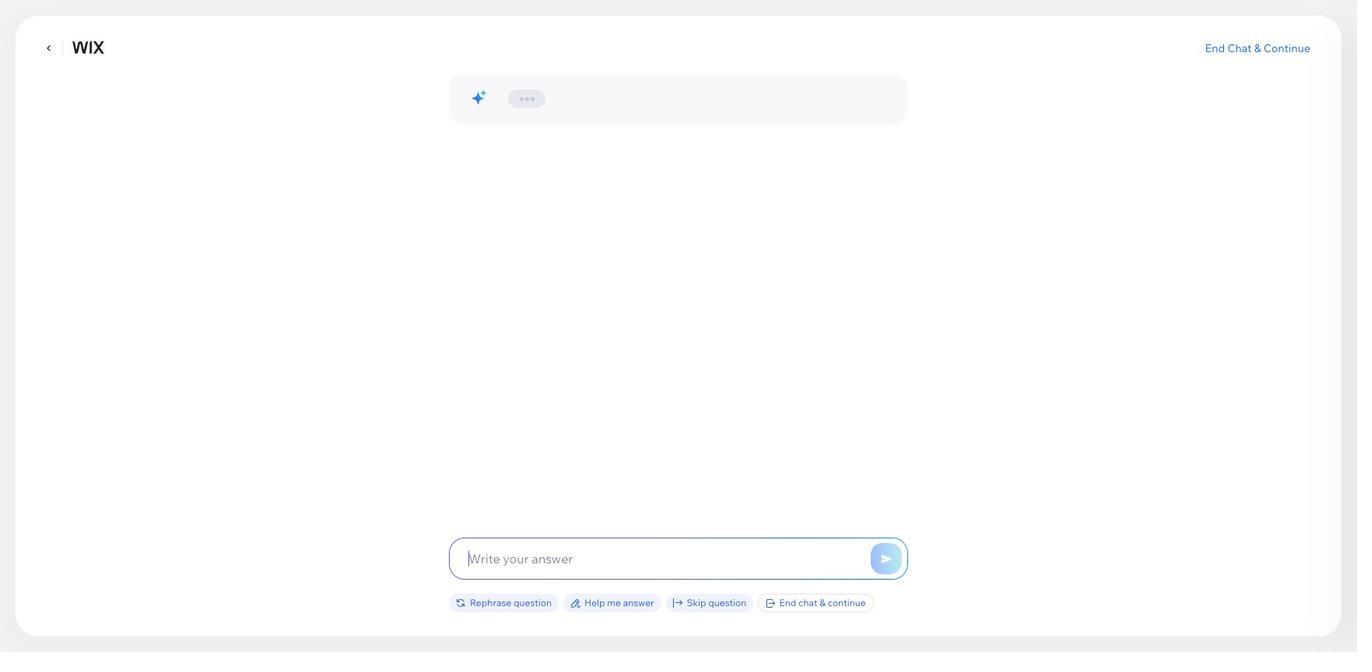 Task type: vqa. For each thing, say whether or not it's contained in the screenshot.
business website templates - solar panels installers IMAGE
no



Task type: describe. For each thing, give the bounding box(es) containing it.
rephrase
[[470, 597, 512, 609]]

chat
[[799, 597, 818, 609]]

end for end chat & continue
[[1206, 41, 1226, 55]]

Write your answer text field
[[450, 539, 908, 579]]

end chat & continue
[[780, 597, 866, 609]]

end chat & continue
[[1206, 41, 1311, 55]]

rephrase question
[[470, 597, 552, 609]]

help
[[585, 597, 605, 609]]

question for rephrase question
[[514, 597, 552, 609]]

& for chat
[[820, 597, 826, 609]]

me
[[607, 597, 621, 609]]

help me answer
[[585, 597, 654, 609]]

& for chat
[[1255, 41, 1262, 55]]



Task type: locate. For each thing, give the bounding box(es) containing it.
0 horizontal spatial question
[[514, 597, 552, 609]]

&
[[1255, 41, 1262, 55], [820, 597, 826, 609]]

2 question from the left
[[709, 597, 747, 609]]

& right 'chat'
[[820, 597, 826, 609]]

question
[[514, 597, 552, 609], [709, 597, 747, 609]]

continue
[[828, 597, 866, 609]]

0 vertical spatial &
[[1255, 41, 1262, 55]]

h
[[508, 91, 518, 107]]

1 horizontal spatial question
[[709, 597, 747, 609]]

question for skip question
[[709, 597, 747, 609]]

end left chat
[[1206, 41, 1226, 55]]

answer
[[623, 597, 654, 609]]

end
[[1206, 41, 1226, 55], [780, 597, 797, 609]]

end left 'chat'
[[780, 597, 797, 609]]

1 question from the left
[[514, 597, 552, 609]]

skip question
[[687, 597, 747, 609]]

1 vertical spatial &
[[820, 597, 826, 609]]

chat
[[1228, 41, 1252, 55]]

question right rephrase
[[514, 597, 552, 609]]

end for end chat & continue
[[780, 597, 797, 609]]

skip
[[687, 597, 706, 609]]

end chat & continue button
[[1206, 41, 1311, 55]]

0 vertical spatial end
[[1206, 41, 1226, 55]]

& right chat
[[1255, 41, 1262, 55]]

1 horizontal spatial &
[[1255, 41, 1262, 55]]

1 horizontal spatial end
[[1206, 41, 1226, 55]]

continue
[[1264, 41, 1311, 55]]

1 vertical spatial end
[[780, 597, 797, 609]]

0 horizontal spatial &
[[820, 597, 826, 609]]

0 horizontal spatial end
[[780, 597, 797, 609]]

question right skip
[[709, 597, 747, 609]]



